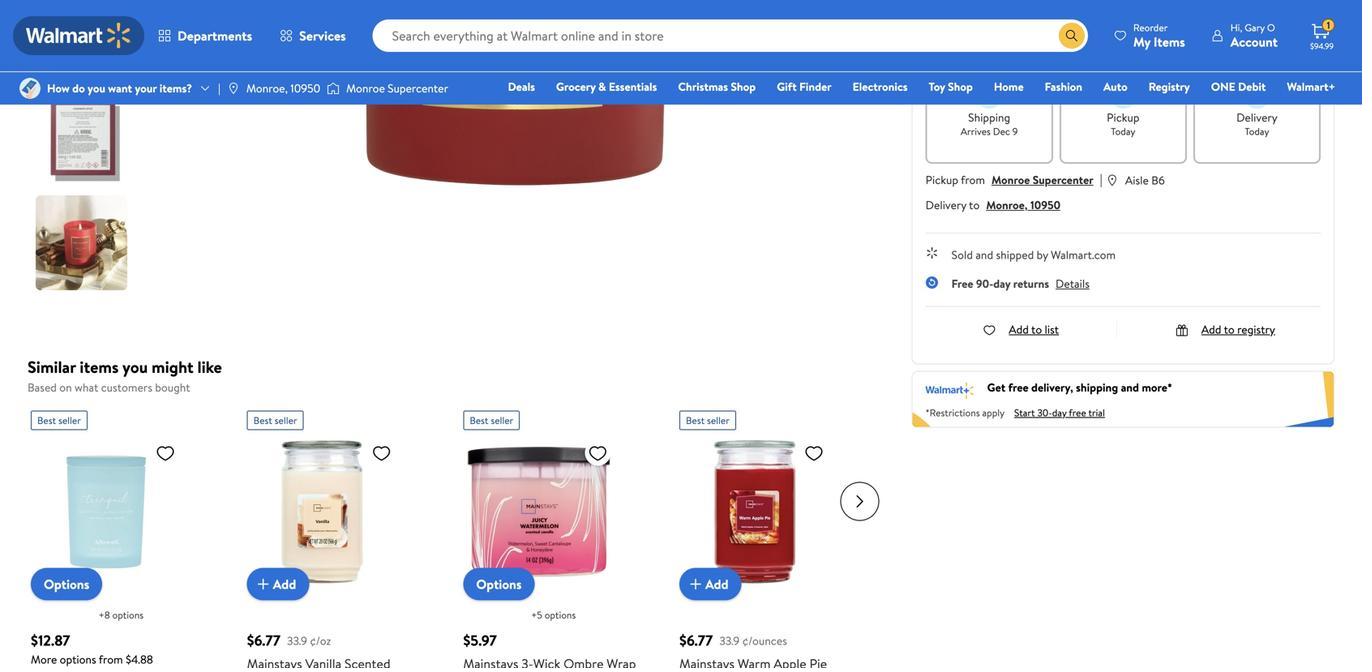Task type: vqa. For each thing, say whether or not it's contained in the screenshot.
seller associated with Product group containing $5.97
yes



Task type: describe. For each thing, give the bounding box(es) containing it.
allswell 15oz scented 2-wick spa candle - tranquil (eucalyptus + sage + rosemary) image
[[31, 437, 182, 587]]

items
[[1154, 33, 1185, 51]]

$12.87
[[31, 630, 70, 651]]

¢/ounces
[[742, 633, 787, 648]]

up to sixty percent off deals. shop now. image
[[926, 0, 1321, 28]]

similar
[[28, 356, 76, 378]]

fashion link
[[1038, 78, 1090, 95]]

4 product group from the left
[[680, 404, 860, 668]]

toy shop
[[929, 79, 973, 94]]

best seller for mainstays warm apple pie scented single-wick large glass jar candle, 20 oz image
[[686, 414, 730, 427]]

best for mainstays vanilla scented single-wick large glass jar candle, 20 oz image
[[254, 414, 272, 427]]

options link for $5.97
[[463, 568, 535, 600]]

get
[[987, 379, 1006, 395]]

add to registry
[[1202, 322, 1275, 337]]

$4.88
[[126, 652, 153, 667]]

1 horizontal spatial monroe,
[[986, 197, 1028, 213]]

item?
[[1070, 45, 1106, 65]]

 image for monroe supercenter
[[327, 80, 340, 96]]

essentials
[[609, 79, 657, 94]]

*restrictions
[[926, 406, 980, 419]]

arrives
[[961, 124, 991, 138]]

add up $6.77 33.9 ¢/oz
[[273, 575, 296, 593]]

more
[[31, 652, 57, 667]]

seller for allswell 15oz scented 2-wick spa candle - tranquil (eucalyptus + sage + rosemary) image
[[58, 414, 81, 427]]

to for registry
[[1224, 322, 1235, 337]]

walmart.com
[[1051, 247, 1116, 263]]

intent image for shipping image
[[976, 83, 1002, 109]]

on
[[59, 379, 72, 395]]

reorder my items
[[1133, 21, 1185, 51]]

mainstays 3-wick ombre wrap juicy watermelon candle, 14-ounce image
[[463, 437, 614, 587]]

do for how do you want your items?
[[72, 80, 85, 96]]

add to cart image for $6.77 33.9 ¢/oz
[[254, 575, 273, 594]]

pickup today
[[1107, 109, 1140, 138]]

shipped
[[996, 247, 1034, 263]]

christmas shop link
[[671, 78, 763, 95]]

add up $6.77 33.9 ¢/ounces
[[705, 575, 729, 593]]

registry link
[[1141, 78, 1197, 95]]

free 90-day returns details
[[952, 276, 1090, 292]]

add button for $6.77 33.9 ¢/oz
[[247, 568, 309, 600]]

free
[[952, 276, 973, 292]]

details
[[1056, 276, 1090, 292]]

services button
[[266, 16, 360, 55]]

items?
[[159, 80, 192, 96]]

similar items you might like based on what customers bought
[[28, 356, 222, 395]]

one debit link
[[1204, 78, 1273, 95]]

Walmart Site-Wide search field
[[373, 19, 1088, 52]]

shop for christmas shop
[[731, 79, 756, 94]]

one
[[1211, 79, 1236, 94]]

1 vertical spatial 10950
[[1030, 197, 1061, 213]]

options for $5.97
[[545, 608, 576, 622]]

monroe supercenter button
[[992, 172, 1094, 188]]

my
[[1133, 33, 1151, 51]]

mainstays warm apple pie scented single-wick large glass jar candle, 20 oz image
[[680, 437, 830, 587]]

aisle
[[1125, 172, 1149, 188]]

home
[[994, 79, 1024, 94]]

hi, gary o account
[[1231, 21, 1278, 51]]

want for items?
[[108, 80, 132, 96]]

add to registry button
[[1176, 322, 1275, 337]]

gift finder
[[777, 79, 832, 94]]

home link
[[987, 78, 1031, 95]]

christmas shop
[[678, 79, 756, 94]]

add to favorites list, mainstays vanilla scented single-wick large glass jar candle, 20 oz image
[[372, 443, 391, 463]]

seller for mainstays vanilla scented single-wick large glass jar candle, 20 oz image
[[275, 414, 297, 427]]

aisle b6
[[1125, 172, 1165, 188]]

you for how do you want your item?
[[978, 45, 1001, 65]]

$6.77 for $6.77 33.9 ¢/ounces
[[680, 630, 713, 651]]

next slide for similar items you might like list image
[[841, 482, 880, 521]]

reorder
[[1133, 21, 1168, 34]]

monroe, 10950
[[246, 80, 320, 96]]

departments button
[[144, 16, 266, 55]]

grocery & essentials
[[556, 79, 657, 94]]

debit
[[1238, 79, 1266, 94]]

services
[[299, 27, 346, 45]]

2 product group from the left
[[247, 404, 428, 668]]

Search search field
[[373, 19, 1088, 52]]

how do you want your item?
[[926, 45, 1106, 65]]

toy
[[929, 79, 945, 94]]

1
[[1327, 18, 1330, 32]]

&
[[598, 79, 606, 94]]

sold
[[952, 247, 973, 263]]

walmart image
[[26, 23, 131, 49]]

registry
[[1237, 322, 1275, 337]]

 image for how do you want your items?
[[19, 78, 41, 99]]

1 vertical spatial |
[[1100, 170, 1103, 188]]

deals link
[[501, 78, 542, 95]]

beautyspacenk cinnamon spice candle, 200g - image 5 of 5 image
[[36, 195, 131, 290]]

based
[[28, 379, 57, 395]]

departments
[[178, 27, 252, 45]]

electronics
[[853, 79, 908, 94]]

best seller for allswell 15oz scented 2-wick spa candle - tranquil (eucalyptus + sage + rosemary) image
[[37, 414, 81, 427]]

customers
[[101, 379, 152, 395]]

how do you want your items?
[[47, 80, 192, 96]]

delivery for to
[[926, 197, 967, 213]]

best for mainstays 3-wick ombre wrap juicy watermelon candle, 14-ounce image
[[470, 414, 489, 427]]

1 horizontal spatial free
[[1069, 406, 1086, 419]]

day for 90-
[[994, 276, 1011, 292]]

do for how do you want your item?
[[958, 45, 974, 65]]

0 horizontal spatial free
[[1008, 379, 1029, 395]]

¢/oz
[[310, 633, 331, 648]]

from inside $12.87 more options from $4.88
[[99, 652, 123, 667]]

supercenter inside pickup from monroe supercenter |
[[1033, 172, 1094, 188]]

options for $12.87
[[112, 608, 144, 622]]

hi,
[[1231, 21, 1243, 34]]

gary
[[1245, 21, 1265, 34]]

add to list button
[[983, 322, 1059, 337]]

get free delivery, shipping and more* banner
[[912, 371, 1335, 428]]

your for item?
[[1039, 45, 1067, 65]]

+5
[[531, 608, 542, 622]]

how for how do you want your item?
[[926, 45, 955, 65]]

$12.87 more options from $4.88
[[31, 630, 153, 667]]

o
[[1267, 21, 1275, 34]]

registry
[[1149, 79, 1190, 94]]

33.9 for $6.77 33.9 ¢/oz
[[287, 633, 307, 648]]

walmart+ link
[[1280, 78, 1343, 95]]

9
[[1013, 124, 1018, 138]]

electronics link
[[845, 78, 915, 95]]

christmas
[[678, 79, 728, 94]]

product group containing $12.87
[[31, 404, 211, 668]]

want for item?
[[1004, 45, 1035, 65]]

delivery today
[[1237, 109, 1278, 138]]



Task type: locate. For each thing, give the bounding box(es) containing it.
list
[[1045, 322, 1059, 337]]

0 vertical spatial 10950
[[290, 80, 320, 96]]

options for $12.87
[[44, 575, 89, 593]]

beautyspacenk cinnamon spice candle, 200g image
[[254, 0, 773, 255]]

you for similar items you might like based on what customers bought
[[122, 356, 148, 378]]

1 horizontal spatial  image
[[327, 80, 340, 96]]

add to favorites list, allswell 15oz scented 2-wick spa candle - tranquil (eucalyptus + sage + rosemary) image
[[156, 443, 175, 463]]

supercenter
[[388, 80, 448, 96], [1033, 172, 1094, 188]]

2 seller from the left
[[275, 414, 297, 427]]

1 seller from the left
[[58, 414, 81, 427]]

day for 30-
[[1052, 406, 1067, 419]]

1 shop from the left
[[731, 79, 756, 94]]

0 horizontal spatial today
[[1111, 124, 1136, 138]]

monroe inside pickup from monroe supercenter |
[[992, 172, 1030, 188]]

add to cart image up $6.77 33.9 ¢/oz
[[254, 575, 273, 594]]

0 horizontal spatial day
[[994, 276, 1011, 292]]

search icon image
[[1065, 29, 1078, 42]]

pickup
[[1107, 109, 1140, 125], [926, 172, 958, 188]]

1 vertical spatial do
[[72, 80, 85, 96]]

0 horizontal spatial options link
[[31, 568, 102, 600]]

10950 down monroe supercenter button
[[1030, 197, 1061, 213]]

0 horizontal spatial add to cart image
[[254, 575, 273, 594]]

1 horizontal spatial today
[[1245, 124, 1269, 138]]

pickup for pickup today
[[1107, 109, 1140, 125]]

grocery & essentials link
[[549, 78, 664, 95]]

pickup down intent image for pickup
[[1107, 109, 1140, 125]]

0 vertical spatial day
[[994, 276, 1011, 292]]

0 horizontal spatial how
[[47, 80, 70, 96]]

1 horizontal spatial how
[[926, 45, 955, 65]]

today down intent image for pickup
[[1111, 124, 1136, 138]]

0 horizontal spatial 33.9
[[287, 633, 307, 648]]

add to favorites list, mainstays warm apple pie scented single-wick large glass jar candle, 20 oz image
[[804, 443, 824, 463]]

options up $12.87
[[44, 575, 89, 593]]

apply
[[982, 406, 1005, 419]]

add to list
[[1009, 322, 1059, 337]]

$6.77 33.9 ¢/ounces
[[680, 630, 787, 651]]

add button for $6.77 33.9 ¢/ounces
[[680, 568, 742, 600]]

0 horizontal spatial options
[[44, 575, 89, 593]]

to left registry
[[1224, 322, 1235, 337]]

1 horizontal spatial and
[[1121, 379, 1139, 395]]

0 vertical spatial and
[[976, 247, 993, 263]]

your for items?
[[135, 80, 157, 96]]

1 horizontal spatial $6.77
[[680, 630, 713, 651]]

you up customers
[[122, 356, 148, 378]]

auto link
[[1096, 78, 1135, 95]]

how
[[926, 45, 955, 65], [47, 80, 70, 96]]

0 vertical spatial monroe,
[[246, 80, 288, 96]]

like
[[197, 356, 222, 378]]

account
[[1231, 33, 1278, 51]]

pickup for pickup from monroe supercenter |
[[926, 172, 958, 188]]

0 vertical spatial you
[[978, 45, 1001, 65]]

options link up +8
[[31, 568, 102, 600]]

how for how do you want your items?
[[47, 80, 70, 96]]

1 horizontal spatial day
[[1052, 406, 1067, 419]]

today down intent image for delivery
[[1245, 124, 1269, 138]]

1 vertical spatial supercenter
[[1033, 172, 1094, 188]]

2 options from the left
[[476, 575, 522, 593]]

0 horizontal spatial monroe,
[[246, 80, 288, 96]]

4 best from the left
[[686, 414, 705, 427]]

start
[[1014, 406, 1035, 419]]

best for mainstays warm apple pie scented single-wick large glass jar candle, 20 oz image
[[686, 414, 705, 427]]

options right +5
[[545, 608, 576, 622]]

33.9 inside $6.77 33.9 ¢/oz
[[287, 633, 307, 648]]

1 add to cart image from the left
[[254, 575, 273, 594]]

0 vertical spatial pickup
[[1107, 109, 1140, 125]]

1 horizontal spatial add button
[[680, 568, 742, 600]]

+8
[[99, 608, 110, 622]]

3 seller from the left
[[491, 414, 513, 427]]

3 product group from the left
[[463, 404, 644, 668]]

0 horizontal spatial want
[[108, 80, 132, 96]]

33.9 for $6.77 33.9 ¢/ounces
[[719, 633, 740, 648]]

1 horizontal spatial options
[[476, 575, 522, 593]]

best seller for mainstays 3-wick ombre wrap juicy watermelon candle, 14-ounce image
[[470, 414, 513, 427]]

0 horizontal spatial your
[[135, 80, 157, 96]]

2 best seller from the left
[[254, 414, 297, 427]]

1 horizontal spatial your
[[1039, 45, 1067, 65]]

bought
[[155, 379, 190, 395]]

0 horizontal spatial add button
[[247, 568, 309, 600]]

add to favorites list, mainstays 3-wick ombre wrap juicy watermelon candle, 14-ounce image
[[588, 443, 608, 463]]

delivery up sold
[[926, 197, 967, 213]]

best seller
[[37, 414, 81, 427], [254, 414, 297, 427], [470, 414, 513, 427], [686, 414, 730, 427]]

your left items?
[[135, 80, 157, 96]]

monroe down services dropdown button
[[346, 80, 385, 96]]

how down walmart image
[[47, 80, 70, 96]]

deals
[[508, 79, 535, 94]]

beautyspacenk cinnamon spice candle, 200g - image 4 of 5 image
[[36, 91, 131, 186]]

0 vertical spatial delivery
[[1237, 109, 1278, 125]]

options down $12.87
[[60, 652, 96, 667]]

shop right toy
[[948, 79, 973, 94]]

2 options link from the left
[[463, 568, 535, 600]]

1 horizontal spatial options
[[112, 608, 144, 622]]

and right sold
[[976, 247, 993, 263]]

add left registry
[[1202, 322, 1222, 337]]

$6.77
[[247, 630, 281, 651], [680, 630, 713, 651]]

monroe supercenter
[[346, 80, 448, 96]]

do down walmart image
[[72, 80, 85, 96]]

today for pickup
[[1111, 124, 1136, 138]]

1 vertical spatial and
[[1121, 379, 1139, 395]]

1 add button from the left
[[247, 568, 309, 600]]

0 horizontal spatial supercenter
[[388, 80, 448, 96]]

1 options from the left
[[44, 575, 89, 593]]

monroe, down services dropdown button
[[246, 80, 288, 96]]

1 horizontal spatial delivery
[[1237, 109, 1278, 125]]

gift
[[777, 79, 797, 94]]

1 horizontal spatial you
[[122, 356, 148, 378]]

33.9 left the ¢/ounces
[[719, 633, 740, 648]]

from
[[961, 172, 985, 188], [99, 652, 123, 667]]

product group
[[31, 404, 211, 668], [247, 404, 428, 668], [463, 404, 644, 668], [680, 404, 860, 668]]

4 seller from the left
[[707, 414, 730, 427]]

add to cart image
[[254, 575, 273, 594], [686, 575, 705, 594]]

10950
[[290, 80, 320, 96], [1030, 197, 1061, 213]]

10950 down services dropdown button
[[290, 80, 320, 96]]

to left list on the right
[[1031, 322, 1042, 337]]

monroe up monroe, 10950 button
[[992, 172, 1030, 188]]

delivery
[[1237, 109, 1278, 125], [926, 197, 967, 213]]

from left $4.88
[[99, 652, 123, 667]]

pickup from monroe supercenter |
[[926, 170, 1103, 188]]

free left the trial
[[1069, 406, 1086, 419]]

$6.77 left the ¢/ounces
[[680, 630, 713, 651]]

one debit
[[1211, 79, 1266, 94]]

0 horizontal spatial to
[[969, 197, 980, 213]]

to down pickup from monroe supercenter |
[[969, 197, 980, 213]]

beautyspacenk cinnamon spice candle, 200g - image 3 of 5 image
[[36, 0, 131, 81]]

intent image for delivery image
[[1244, 83, 1270, 109]]

33.9 left ¢/oz
[[287, 633, 307, 648]]

you down walmart image
[[88, 80, 105, 96]]

you inside similar items you might like based on what customers bought
[[122, 356, 148, 378]]

what
[[75, 379, 98, 395]]

and left more*
[[1121, 379, 1139, 395]]

monroe
[[346, 80, 385, 96], [992, 172, 1030, 188]]

to for monroe,
[[969, 197, 980, 213]]

| right items?
[[218, 80, 220, 96]]

want left items?
[[108, 80, 132, 96]]

you up home at the top right of the page
[[978, 45, 1001, 65]]

0 horizontal spatial |
[[218, 80, 220, 96]]

and inside banner
[[1121, 379, 1139, 395]]

today for delivery
[[1245, 124, 1269, 138]]

3 best seller from the left
[[470, 414, 513, 427]]

get free delivery, shipping and more*
[[987, 379, 1173, 395]]

30-
[[1037, 406, 1052, 419]]

33.9
[[287, 633, 307, 648], [719, 633, 740, 648]]

seller for mainstays warm apple pie scented single-wick large glass jar candle, 20 oz image
[[707, 414, 730, 427]]

walmart plus image
[[926, 379, 974, 399]]

you
[[978, 45, 1001, 65], [88, 80, 105, 96], [122, 356, 148, 378]]

0 horizontal spatial shop
[[731, 79, 756, 94]]

1 vertical spatial from
[[99, 652, 123, 667]]

monroe, down pickup from monroe supercenter |
[[986, 197, 1028, 213]]

1 horizontal spatial |
[[1100, 170, 1103, 188]]

2 today from the left
[[1245, 124, 1269, 138]]

|
[[218, 80, 220, 96], [1100, 170, 1103, 188]]

options up $5.97
[[476, 575, 522, 593]]

1 horizontal spatial do
[[958, 45, 974, 65]]

*restrictions apply
[[926, 406, 1005, 419]]

$6.77 33.9 ¢/oz
[[247, 630, 331, 651]]

best
[[37, 414, 56, 427], [254, 414, 272, 427], [470, 414, 489, 427], [686, 414, 705, 427]]

to for list
[[1031, 322, 1042, 337]]

delivery to monroe, 10950
[[926, 197, 1061, 213]]

2 best from the left
[[254, 414, 272, 427]]

+5 options
[[531, 608, 576, 622]]

today inside the pickup today
[[1111, 124, 1136, 138]]

product group containing $5.97
[[463, 404, 644, 668]]

shop
[[731, 79, 756, 94], [948, 79, 973, 94]]

grocery
[[556, 79, 596, 94]]

0 vertical spatial your
[[1039, 45, 1067, 65]]

do up toy shop link
[[958, 45, 974, 65]]

auto
[[1104, 79, 1128, 94]]

| left aisle
[[1100, 170, 1103, 188]]

options
[[44, 575, 89, 593], [476, 575, 522, 593]]

1 horizontal spatial shop
[[948, 79, 973, 94]]

1 $6.77 from the left
[[247, 630, 281, 651]]

2 $6.77 from the left
[[680, 630, 713, 651]]

0 vertical spatial how
[[926, 45, 955, 65]]

by
[[1037, 247, 1048, 263]]

delivery,
[[1031, 379, 1073, 395]]

day inside get free delivery, shipping and more* banner
[[1052, 406, 1067, 419]]

0 horizontal spatial from
[[99, 652, 123, 667]]

today inside delivery today
[[1245, 124, 1269, 138]]

1 vertical spatial free
[[1069, 406, 1086, 419]]

best for allswell 15oz scented 2-wick spa candle - tranquil (eucalyptus + sage + rosemary) image
[[37, 414, 56, 427]]

best seller for mainstays vanilla scented single-wick large glass jar candle, 20 oz image
[[254, 414, 297, 427]]

1 options link from the left
[[31, 568, 102, 600]]

more*
[[1142, 379, 1173, 395]]

how up toy
[[926, 45, 955, 65]]

1 horizontal spatial options link
[[463, 568, 535, 600]]

shop right christmas
[[731, 79, 756, 94]]

1 today from the left
[[1111, 124, 1136, 138]]

today
[[1111, 124, 1136, 138], [1245, 124, 1269, 138]]

0 vertical spatial want
[[1004, 45, 1035, 65]]

shipping arrives dec 9
[[961, 109, 1018, 138]]

and
[[976, 247, 993, 263], [1121, 379, 1139, 395]]

1 horizontal spatial supercenter
[[1033, 172, 1094, 188]]

toy shop link
[[922, 78, 980, 95]]

0 vertical spatial supercenter
[[388, 80, 448, 96]]

2 add to cart image from the left
[[686, 575, 705, 594]]

0 horizontal spatial you
[[88, 80, 105, 96]]

2 33.9 from the left
[[719, 633, 740, 648]]

delivery for today
[[1237, 109, 1278, 125]]

pickup inside pickup from monroe supercenter |
[[926, 172, 958, 188]]

intent image for pickup image
[[1110, 83, 1136, 109]]

1 vertical spatial delivery
[[926, 197, 967, 213]]

+8 options
[[99, 608, 144, 622]]

2 horizontal spatial you
[[978, 45, 1001, 65]]

2 add button from the left
[[680, 568, 742, 600]]

 image right 'monroe, 10950'
[[327, 80, 340, 96]]

1 best seller from the left
[[37, 414, 81, 427]]

1 vertical spatial how
[[47, 80, 70, 96]]

1 best from the left
[[37, 414, 56, 427]]

$5.97
[[463, 630, 497, 651]]

0 horizontal spatial and
[[976, 247, 993, 263]]

1 vertical spatial pickup
[[926, 172, 958, 188]]

delivery down intent image for delivery
[[1237, 109, 1278, 125]]

add button up $6.77 33.9 ¢/ounces
[[680, 568, 742, 600]]

pickup up delivery to monroe, 10950
[[926, 172, 958, 188]]

$6.77 for $6.77 33.9 ¢/oz
[[247, 630, 281, 651]]

1 horizontal spatial 10950
[[1030, 197, 1061, 213]]

1 vertical spatial you
[[88, 80, 105, 96]]

33.9 inside $6.77 33.9 ¢/ounces
[[719, 633, 740, 648]]

you for how do you want your items?
[[88, 80, 105, 96]]

items
[[80, 356, 119, 378]]

add to cart image for $6.77 33.9 ¢/ounces
[[686, 575, 705, 594]]

from up delivery to monroe, 10950
[[961, 172, 985, 188]]

do
[[958, 45, 974, 65], [72, 80, 85, 96]]

0 vertical spatial from
[[961, 172, 985, 188]]

0 horizontal spatial do
[[72, 80, 85, 96]]

 image
[[227, 82, 240, 95]]

mainstays vanilla scented single-wick large glass jar candle, 20 oz image
[[247, 437, 398, 587]]

1 vertical spatial want
[[108, 80, 132, 96]]

shipping
[[968, 109, 1010, 125]]

1 vertical spatial your
[[135, 80, 157, 96]]

start 30-day free trial
[[1014, 406, 1105, 419]]

0 vertical spatial do
[[958, 45, 974, 65]]

your
[[1039, 45, 1067, 65], [135, 80, 157, 96]]

2 horizontal spatial options
[[545, 608, 576, 622]]

2 vertical spatial you
[[122, 356, 148, 378]]

want up home at the top right of the page
[[1004, 45, 1035, 65]]

$6.77 left ¢/oz
[[247, 630, 281, 651]]

options for $5.97
[[476, 575, 522, 593]]

0 horizontal spatial monroe
[[346, 80, 385, 96]]

0 vertical spatial monroe
[[346, 80, 385, 96]]

shop for toy shop
[[948, 79, 973, 94]]

finder
[[800, 79, 832, 94]]

options link for $12.87
[[31, 568, 102, 600]]

walmart+
[[1287, 79, 1336, 94]]

add left list on the right
[[1009, 322, 1029, 337]]

from inside pickup from monroe supercenter |
[[961, 172, 985, 188]]

1 vertical spatial day
[[1052, 406, 1067, 419]]

shipping
[[1076, 379, 1118, 395]]

options right +8
[[112, 608, 144, 622]]

day left "returns"
[[994, 276, 1011, 292]]

seller for mainstays 3-wick ombre wrap juicy watermelon candle, 14-ounce image
[[491, 414, 513, 427]]

4 best seller from the left
[[686, 414, 730, 427]]

 image
[[19, 78, 41, 99], [327, 80, 340, 96]]

free
[[1008, 379, 1029, 395], [1069, 406, 1086, 419]]

day down delivery,
[[1052, 406, 1067, 419]]

90-
[[976, 276, 994, 292]]

0 vertical spatial |
[[218, 80, 220, 96]]

to
[[969, 197, 980, 213], [1031, 322, 1042, 337], [1224, 322, 1235, 337]]

0 horizontal spatial pickup
[[926, 172, 958, 188]]

1 horizontal spatial want
[[1004, 45, 1035, 65]]

1 horizontal spatial monroe
[[992, 172, 1030, 188]]

seller
[[58, 414, 81, 427], [275, 414, 297, 427], [491, 414, 513, 427], [707, 414, 730, 427]]

3 best from the left
[[470, 414, 489, 427]]

add button
[[247, 568, 309, 600], [680, 568, 742, 600]]

b6
[[1152, 172, 1165, 188]]

2 horizontal spatial to
[[1224, 322, 1235, 337]]

0 horizontal spatial 10950
[[290, 80, 320, 96]]

0 horizontal spatial $6.77
[[247, 630, 281, 651]]

0 horizontal spatial  image
[[19, 78, 41, 99]]

details button
[[1056, 276, 1090, 292]]

1 33.9 from the left
[[287, 633, 307, 648]]

1 vertical spatial monroe
[[992, 172, 1030, 188]]

1 horizontal spatial from
[[961, 172, 985, 188]]

options inside $12.87 more options from $4.88
[[60, 652, 96, 667]]

free right get
[[1008, 379, 1029, 395]]

 image down walmart image
[[19, 78, 41, 99]]

your down "search icon"
[[1039, 45, 1067, 65]]

sold and shipped by walmart.com
[[952, 247, 1116, 263]]

0 horizontal spatial options
[[60, 652, 96, 667]]

1 vertical spatial monroe,
[[986, 197, 1028, 213]]

0 horizontal spatial delivery
[[926, 197, 967, 213]]

might
[[152, 356, 194, 378]]

1 horizontal spatial to
[[1031, 322, 1042, 337]]

options link up +5
[[463, 568, 535, 600]]

1 horizontal spatial 33.9
[[719, 633, 740, 648]]

0 vertical spatial free
[[1008, 379, 1029, 395]]

1 horizontal spatial pickup
[[1107, 109, 1140, 125]]

1 horizontal spatial add to cart image
[[686, 575, 705, 594]]

add to cart image up $6.77 33.9 ¢/ounces
[[686, 575, 705, 594]]

2 shop from the left
[[948, 79, 973, 94]]

1 product group from the left
[[31, 404, 211, 668]]

add button up $6.77 33.9 ¢/oz
[[247, 568, 309, 600]]



